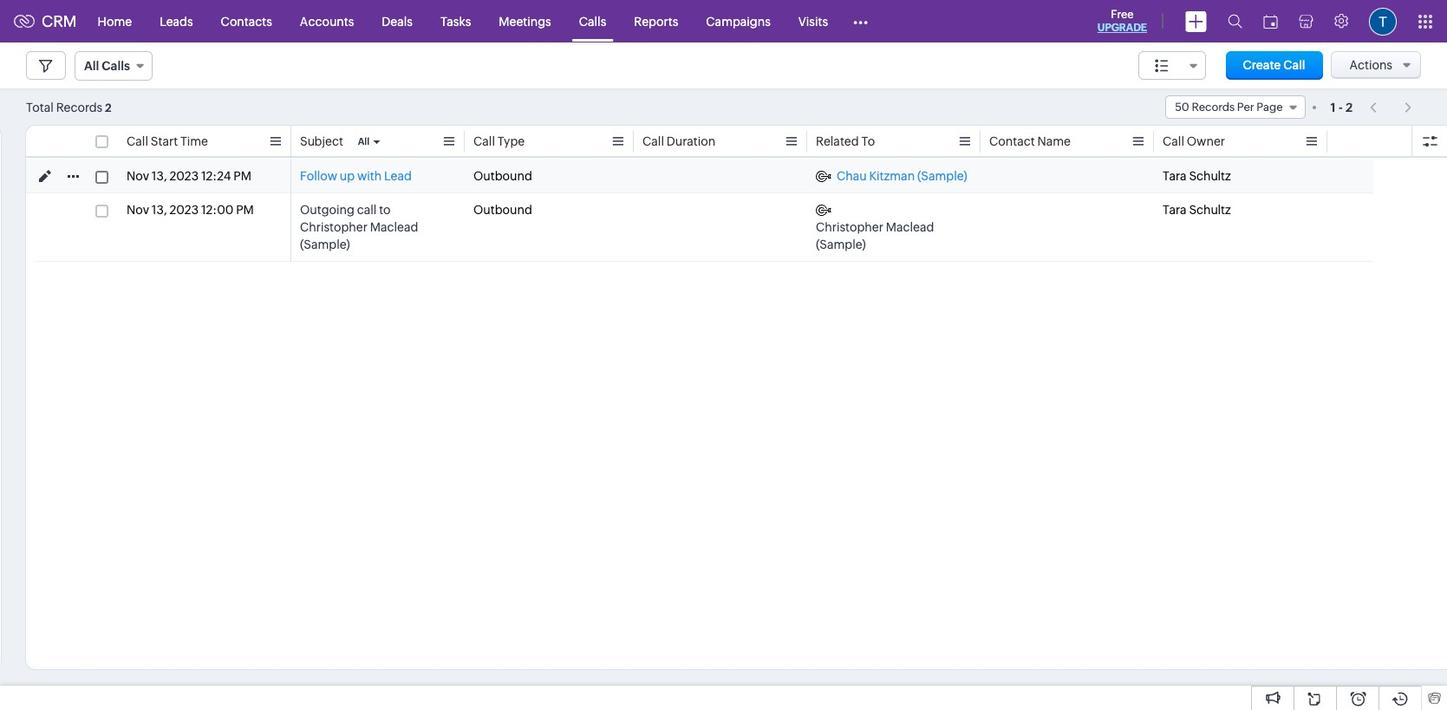 Task type: vqa. For each thing, say whether or not it's contained in the screenshot.
text field
no



Task type: locate. For each thing, give the bounding box(es) containing it.
create menu element
[[1176, 0, 1218, 42]]

records
[[56, 100, 103, 114], [1192, 101, 1236, 114]]

outbound for outgoing call to christopher maclead (sample)
[[474, 203, 532, 217]]

records for total
[[56, 100, 103, 114]]

2 right the -
[[1346, 100, 1354, 114]]

1 christopher from the left
[[300, 220, 368, 234]]

2 christopher from the left
[[816, 220, 884, 234]]

call duration
[[643, 134, 716, 148]]

records right total
[[56, 100, 103, 114]]

0 vertical spatial schultz
[[1190, 169, 1232, 183]]

1 horizontal spatial christopher
[[816, 220, 884, 234]]

0 vertical spatial outbound
[[474, 169, 532, 183]]

0 vertical spatial tara
[[1163, 169, 1187, 183]]

call left duration
[[643, 134, 664, 148]]

pm for nov 13, 2023 12:24 pm
[[234, 169, 252, 183]]

All Calls field
[[75, 51, 153, 81]]

per
[[1238, 101, 1255, 114]]

1 horizontal spatial 2
[[1346, 100, 1354, 114]]

pm
[[234, 169, 252, 183], [236, 203, 254, 217]]

1
[[1331, 100, 1337, 114]]

0 horizontal spatial records
[[56, 100, 103, 114]]

0 vertical spatial 13,
[[152, 169, 167, 183]]

schultz
[[1190, 169, 1232, 183], [1190, 203, 1232, 217]]

actions
[[1350, 58, 1393, 72]]

1 horizontal spatial (sample)
[[816, 238, 866, 252]]

crm link
[[14, 12, 77, 30]]

nov down call start time
[[127, 169, 149, 183]]

1 13, from the top
[[152, 169, 167, 183]]

1 tara from the top
[[1163, 169, 1187, 183]]

christopher down chau
[[816, 220, 884, 234]]

create menu image
[[1186, 11, 1208, 32]]

related to
[[816, 134, 876, 148]]

1 horizontal spatial calls
[[579, 14, 607, 28]]

1 horizontal spatial records
[[1192, 101, 1236, 114]]

1 2023 from the top
[[170, 169, 199, 183]]

0 vertical spatial all
[[84, 59, 99, 73]]

0 horizontal spatial all
[[84, 59, 99, 73]]

2 for 1 - 2
[[1346, 100, 1354, 114]]

0 vertical spatial pm
[[234, 169, 252, 183]]

christopher
[[300, 220, 368, 234], [816, 220, 884, 234]]

free upgrade
[[1098, 8, 1148, 34]]

all up total records 2
[[84, 59, 99, 73]]

1 vertical spatial tara schultz
[[1163, 203, 1232, 217]]

1 nov from the top
[[127, 169, 149, 183]]

maclead
[[370, 220, 418, 234], [886, 220, 935, 234]]

calendar image
[[1264, 14, 1279, 28]]

2023 left 12:24
[[170, 169, 199, 183]]

1 vertical spatial 2023
[[170, 203, 199, 217]]

related
[[816, 134, 859, 148]]

0 horizontal spatial 2
[[105, 101, 112, 114]]

all for all
[[358, 136, 370, 147]]

0 horizontal spatial maclead
[[370, 220, 418, 234]]

page
[[1257, 101, 1284, 114]]

-
[[1339, 100, 1344, 114]]

tara for christopher maclead (sample)
[[1163, 203, 1187, 217]]

2023 for 12:00
[[170, 203, 199, 217]]

2 2023 from the top
[[170, 203, 199, 217]]

records inside 50 records per page field
[[1192, 101, 1236, 114]]

nov
[[127, 169, 149, 183], [127, 203, 149, 217]]

2 13, from the top
[[152, 203, 167, 217]]

1 vertical spatial all
[[358, 136, 370, 147]]

(sample) inside the christopher maclead (sample)
[[816, 238, 866, 252]]

calls link
[[565, 0, 621, 42]]

1 horizontal spatial maclead
[[886, 220, 935, 234]]

all
[[84, 59, 99, 73], [358, 136, 370, 147]]

2 horizontal spatial (sample)
[[918, 169, 968, 183]]

2 schultz from the top
[[1190, 203, 1232, 217]]

tasks
[[441, 14, 471, 28]]

1 vertical spatial tara
[[1163, 203, 1187, 217]]

outgoing call to christopher maclead (sample)
[[300, 203, 418, 252]]

duration
[[667, 134, 716, 148]]

12:24
[[201, 169, 231, 183]]

outbound
[[474, 169, 532, 183], [474, 203, 532, 217]]

navigation
[[1362, 95, 1422, 120]]

tara
[[1163, 169, 1187, 183], [1163, 203, 1187, 217]]

row group
[[26, 160, 1374, 262]]

13, down the nov 13, 2023 12:24 pm
[[152, 203, 167, 217]]

2 inside total records 2
[[105, 101, 112, 114]]

0 vertical spatial 2023
[[170, 169, 199, 183]]

nov for nov 13, 2023 12:24 pm
[[127, 169, 149, 183]]

call for call duration
[[643, 134, 664, 148]]

2023 left 12:00
[[170, 203, 199, 217]]

13, down start
[[152, 169, 167, 183]]

visits link
[[785, 0, 842, 42]]

records for 50
[[1192, 101, 1236, 114]]

(sample)
[[918, 169, 968, 183], [300, 238, 350, 252], [816, 238, 866, 252]]

2
[[1346, 100, 1354, 114], [105, 101, 112, 114]]

0 horizontal spatial christopher
[[300, 220, 368, 234]]

call for call type
[[474, 134, 495, 148]]

(sample) right the "kitzman"
[[918, 169, 968, 183]]

home link
[[84, 0, 146, 42]]

0 horizontal spatial (sample)
[[300, 238, 350, 252]]

chau
[[837, 169, 867, 183]]

call left owner
[[1163, 134, 1185, 148]]

search image
[[1228, 14, 1243, 29]]

outgoing
[[300, 203, 355, 217]]

christopher down outgoing
[[300, 220, 368, 234]]

contact
[[990, 134, 1036, 148]]

1 horizontal spatial all
[[358, 136, 370, 147]]

maclead down to on the left top of the page
[[370, 220, 418, 234]]

contact name
[[990, 134, 1071, 148]]

calls left reports link
[[579, 14, 607, 28]]

free
[[1112, 8, 1134, 21]]

create call
[[1244, 58, 1306, 72]]

1 vertical spatial calls
[[102, 59, 130, 73]]

create call button
[[1226, 51, 1324, 80]]

2 maclead from the left
[[886, 220, 935, 234]]

1 tara schultz from the top
[[1163, 169, 1232, 183]]

1 vertical spatial nov
[[127, 203, 149, 217]]

12:00
[[201, 203, 234, 217]]

2023
[[170, 169, 199, 183], [170, 203, 199, 217]]

subject
[[300, 134, 343, 148]]

(sample) inside outgoing call to christopher maclead (sample)
[[300, 238, 350, 252]]

None field
[[1139, 51, 1207, 80]]

2 outbound from the top
[[474, 203, 532, 217]]

campaigns
[[706, 14, 771, 28]]

to
[[379, 203, 391, 217]]

0 vertical spatial nov
[[127, 169, 149, 183]]

2 down the all calls
[[105, 101, 112, 114]]

name
[[1038, 134, 1071, 148]]

call left type
[[474, 134, 495, 148]]

1 vertical spatial pm
[[236, 203, 254, 217]]

1 vertical spatial schultz
[[1190, 203, 1232, 217]]

reports link
[[621, 0, 693, 42]]

Other Modules field
[[842, 7, 880, 35]]

2 nov from the top
[[127, 203, 149, 217]]

maclead down chau kitzman (sample) at the top of the page
[[886, 220, 935, 234]]

all inside field
[[84, 59, 99, 73]]

1 schultz from the top
[[1190, 169, 1232, 183]]

0 vertical spatial tara schultz
[[1163, 169, 1232, 183]]

to
[[862, 134, 876, 148]]

start
[[151, 134, 178, 148]]

call type
[[474, 134, 525, 148]]

0 horizontal spatial calls
[[102, 59, 130, 73]]

outbound for follow up with lead
[[474, 169, 532, 183]]

2 tara from the top
[[1163, 203, 1187, 217]]

(sample) down chau
[[816, 238, 866, 252]]

call right create
[[1284, 58, 1306, 72]]

type
[[498, 134, 525, 148]]

create
[[1244, 58, 1282, 72]]

leads link
[[146, 0, 207, 42]]

size image
[[1155, 58, 1169, 74]]

schultz for christopher maclead (sample)
[[1190, 203, 1232, 217]]

tasks link
[[427, 0, 485, 42]]

pm right 12:24
[[234, 169, 252, 183]]

schultz for chau kitzman (sample)
[[1190, 169, 1232, 183]]

(sample) for christopher maclead (sample)
[[816, 238, 866, 252]]

13,
[[152, 169, 167, 183], [152, 203, 167, 217]]

calls down home link
[[102, 59, 130, 73]]

1 maclead from the left
[[370, 220, 418, 234]]

1 vertical spatial outbound
[[474, 203, 532, 217]]

1 vertical spatial 13,
[[152, 203, 167, 217]]

tara schultz
[[1163, 169, 1232, 183], [1163, 203, 1232, 217]]

1 outbound from the top
[[474, 169, 532, 183]]

records right 50
[[1192, 101, 1236, 114]]

pm right 12:00
[[236, 203, 254, 217]]

nov down the nov 13, 2023 12:24 pm
[[127, 203, 149, 217]]

(sample) down outgoing
[[300, 238, 350, 252]]

2 tara schultz from the top
[[1163, 203, 1232, 217]]

call
[[1284, 58, 1306, 72], [127, 134, 148, 148], [474, 134, 495, 148], [643, 134, 664, 148], [1163, 134, 1185, 148]]

all up with
[[358, 136, 370, 147]]

call left start
[[127, 134, 148, 148]]

calls
[[579, 14, 607, 28], [102, 59, 130, 73]]



Task type: describe. For each thing, give the bounding box(es) containing it.
2023 for 12:24
[[170, 169, 199, 183]]

total
[[26, 100, 54, 114]]

upgrade
[[1098, 22, 1148, 34]]

with
[[357, 169, 382, 183]]

meetings
[[499, 14, 552, 28]]

crm
[[42, 12, 77, 30]]

call start time
[[127, 134, 208, 148]]

tara for chau kitzman (sample)
[[1163, 169, 1187, 183]]

lead
[[384, 169, 412, 183]]

accounts
[[300, 14, 354, 28]]

owner
[[1187, 134, 1226, 148]]

campaigns link
[[693, 0, 785, 42]]

contacts link
[[207, 0, 286, 42]]

50 records per page
[[1176, 101, 1284, 114]]

christopher maclead (sample) link
[[816, 201, 973, 253]]

deals link
[[368, 0, 427, 42]]

50
[[1176, 101, 1190, 114]]

accounts link
[[286, 0, 368, 42]]

tara schultz for chau kitzman (sample)
[[1163, 169, 1232, 183]]

search element
[[1218, 0, 1254, 43]]

row group containing nov 13, 2023 12:24 pm
[[26, 160, 1374, 262]]

calls inside field
[[102, 59, 130, 73]]

christopher maclead (sample)
[[816, 220, 935, 252]]

all for all calls
[[84, 59, 99, 73]]

call inside button
[[1284, 58, 1306, 72]]

follow up with lead link
[[300, 167, 412, 185]]

profile element
[[1359, 0, 1408, 42]]

tara schultz for christopher maclead (sample)
[[1163, 203, 1232, 217]]

pm for nov 13, 2023 12:00 pm
[[236, 203, 254, 217]]

follow up with lead
[[300, 169, 412, 183]]

home
[[98, 14, 132, 28]]

profile image
[[1370, 7, 1398, 35]]

christopher inside outgoing call to christopher maclead (sample)
[[300, 220, 368, 234]]

maclead inside the christopher maclead (sample)
[[886, 220, 935, 234]]

maclead inside outgoing call to christopher maclead (sample)
[[370, 220, 418, 234]]

christopher inside the christopher maclead (sample)
[[816, 220, 884, 234]]

reports
[[634, 14, 679, 28]]

chau kitzman (sample) link
[[816, 167, 968, 185]]

13, for nov 13, 2023 12:24 pm
[[152, 169, 167, 183]]

0 vertical spatial calls
[[579, 14, 607, 28]]

all calls
[[84, 59, 130, 73]]

2 for total records 2
[[105, 101, 112, 114]]

13, for nov 13, 2023 12:00 pm
[[152, 203, 167, 217]]

nov 13, 2023 12:00 pm
[[127, 203, 254, 217]]

50 Records Per Page field
[[1166, 95, 1306, 119]]

(sample) for chau kitzman (sample)
[[918, 169, 968, 183]]

meetings link
[[485, 0, 565, 42]]

deals
[[382, 14, 413, 28]]

outgoing call to christopher maclead (sample) link
[[300, 201, 456, 253]]

chau kitzman (sample)
[[837, 169, 968, 183]]

call for call owner
[[1163, 134, 1185, 148]]

kitzman
[[870, 169, 915, 183]]

nov 13, 2023 12:24 pm
[[127, 169, 252, 183]]

call owner
[[1163, 134, 1226, 148]]

1 - 2
[[1331, 100, 1354, 114]]

time
[[180, 134, 208, 148]]

visits
[[799, 14, 829, 28]]

contacts
[[221, 14, 272, 28]]

up
[[340, 169, 355, 183]]

follow
[[300, 169, 338, 183]]

leads
[[160, 14, 193, 28]]

call for call start time
[[127, 134, 148, 148]]

call
[[357, 203, 377, 217]]

total records 2
[[26, 100, 112, 114]]

nov for nov 13, 2023 12:00 pm
[[127, 203, 149, 217]]



